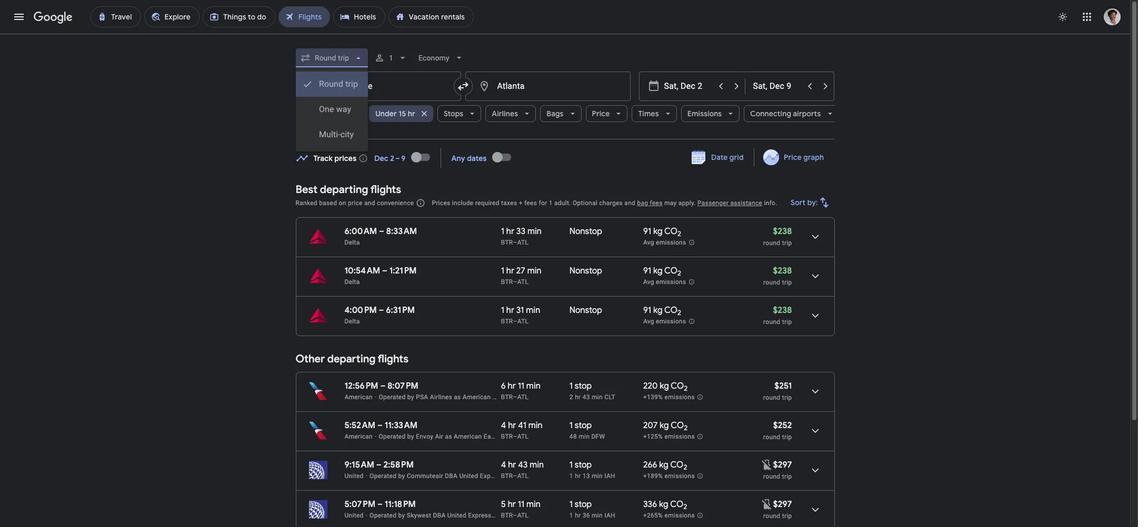 Task type: vqa. For each thing, say whether or not it's contained in the screenshot.
5 out of 5 stars from 1 reviews image
no



Task type: locate. For each thing, give the bounding box(es) containing it.
leaves baton rouge metropolitan airport at 10:54 am on saturday, december 2 and arrives at hartsfield-jackson atlanta international airport at 1:21 pm on saturday, december 2. element
[[345, 266, 417, 276]]

Arrival time: 11:18 PM. text field
[[385, 500, 416, 510]]

1 inside 1 stop 2 hr 43 min clt
[[570, 381, 573, 392]]

3 btr from the top
[[501, 318, 513, 325]]

3 avg emissions from the top
[[643, 318, 686, 325]]

delta inside 4:00 pm – 6:31 pm delta
[[345, 318, 360, 325]]

None search field
[[296, 45, 839, 152]]

kg
[[653, 226, 663, 237], [653, 266, 663, 276], [653, 305, 663, 316], [660, 381, 669, 392], [660, 421, 669, 431], [659, 460, 669, 471], [659, 500, 668, 510]]

btr inside 1 hr 31 min btr – atl
[[501, 318, 513, 325]]

hr left 31
[[506, 305, 514, 316]]

– down total duration 4 hr 41 min. element
[[513, 433, 517, 441]]

round for 1 hr 31 min
[[763, 318, 780, 326]]

Arrival time: 8:33 AM. text field
[[386, 226, 417, 237]]

flight details. leaves baton rouge metropolitan airport at 9:15 am on saturday, december 2 and arrives at hartsfield-jackson atlanta international airport at 2:58 pm on saturday, december 2. image
[[803, 458, 828, 483]]

1 4 from the top
[[501, 421, 506, 431]]

hr inside 4 hr 41 min btr – atl
[[508, 421, 516, 431]]

hr down 4 hr 41 min btr – atl at the left of the page
[[508, 460, 516, 471]]

trip down 297 us dollars text field
[[782, 473, 792, 481]]

1 vertical spatial 91 kg co 2
[[643, 266, 681, 278]]

0 vertical spatial eagle
[[588, 394, 605, 401]]

1 vertical spatial express
[[572, 512, 595, 520]]

co inside 336 kg co 2
[[670, 500, 683, 510]]

1 for 1 stop 1 hr 13 min iah
[[570, 460, 573, 471]]

1 vertical spatial $297
[[773, 500, 792, 510]]

0 vertical spatial round trip
[[763, 473, 792, 481]]

1 horizontal spatial as
[[454, 394, 461, 401]]

6:31 pm
[[386, 305, 415, 316]]

1 hr 33 min btr – atl
[[501, 226, 542, 246]]

delta inside 10:54 am – 1:21 pm delta
[[345, 278, 360, 286]]

 image
[[366, 473, 367, 480], [366, 512, 367, 520]]

ranked based on price and convenience
[[296, 200, 414, 207]]

this price for this flight doesn't include overhead bin access. if you need a carry-on bag, use the bags filter to update prices. image for 336
[[761, 498, 773, 511]]

11 for 6
[[518, 381, 524, 392]]

trip down $251
[[782, 394, 792, 402]]

1 round from the top
[[763, 240, 780, 247]]

round for 6 hr 11 min
[[763, 394, 780, 402]]

as down total duration 6 hr 11 min. 'element'
[[550, 394, 557, 401]]

airports
[[793, 109, 821, 118]]

3 option from the top
[[296, 122, 368, 147]]

psa right eagle, at bottom left
[[512, 394, 524, 401]]

avg
[[643, 239, 654, 246], [643, 279, 654, 286], [643, 318, 654, 325]]

nonstop for 1 hr 33 min
[[570, 226, 602, 237]]

main content
[[296, 145, 835, 527]]

min for 5 hr 11 min
[[526, 500, 541, 510]]

1 inside 1 hr 27 min btr – atl
[[501, 266, 504, 276]]

– inside 4 hr 43 min btr – atl
[[513, 473, 517, 480]]

atl down '27'
[[517, 278, 529, 286]]

1 for 1 stop 48 min dfw
[[570, 421, 573, 431]]

1 stop from the top
[[575, 381, 592, 392]]

7 atl from the top
[[517, 512, 529, 520]]

$252
[[773, 421, 792, 431]]

nonstop flight. element for 1 hr 27 min
[[570, 266, 602, 278]]

atl for 1 hr 33 min
[[517, 239, 529, 246]]

emissions
[[656, 239, 686, 246], [656, 279, 686, 286], [656, 318, 686, 325], [665, 394, 695, 401], [665, 433, 695, 441], [665, 473, 695, 480], [665, 512, 695, 520]]

option
[[296, 72, 368, 97], [296, 97, 368, 122], [296, 122, 368, 147]]

1 1 stop flight. element from the top
[[570, 381, 592, 393]]

2 inside 266 kg co 2
[[684, 463, 687, 472]]

ranked
[[296, 200, 317, 207]]

2  image from the top
[[366, 512, 367, 520]]

– inside 10:54 am – 1:21 pm delta
[[382, 266, 387, 276]]

1 vertical spatial this price for this flight doesn't include overhead bin access. if you need a carry-on bag, use the bags filter to update prices. image
[[761, 498, 773, 511]]

price inside popup button
[[592, 109, 610, 118]]

0 vertical spatial iah
[[604, 473, 615, 480]]

stop up 48
[[575, 421, 592, 431]]

2 91 from the top
[[643, 266, 651, 276]]

2 round trip from the top
[[763, 513, 792, 520]]

3 delta from the top
[[345, 318, 360, 325]]

co inside 266 kg co 2
[[670, 460, 684, 471]]

fees right the +
[[524, 200, 537, 207]]

1 vertical spatial departing
[[327, 353, 376, 366]]

min inside '5 hr 11 min btr – atl'
[[526, 500, 541, 510]]

round left flight details. leaves baton rouge metropolitan airport at 6:00 am on saturday, december 2 and arrives at hartsfield-jackson atlanta international airport at 8:33 am on saturday, december 2. "icon"
[[763, 240, 780, 247]]

by for psa
[[407, 394, 414, 401]]

stop up layover (1 of 1) is a 2 hr 43 min layover at charlotte douglas international airport in charlotte. element
[[575, 381, 592, 392]]

2 11 from the top
[[518, 500, 524, 510]]

track prices
[[313, 153, 357, 163]]

by left envoy
[[407, 433, 414, 441]]

any dates
[[451, 153, 487, 163]]

1 nonstop flight. element from the top
[[570, 226, 602, 238]]

total duration 4 hr 41 min. element
[[501, 421, 570, 433]]

trip down $252
[[782, 434, 792, 441]]

hr right 15
[[408, 109, 415, 118]]

united down 5:07 pm
[[345, 512, 364, 520]]

2 stop from the top
[[575, 421, 592, 431]]

prices include required taxes + fees for 1 adult. optional charges and bag fees may apply. passenger assistance
[[432, 200, 762, 207]]

– inside 1 hr 33 min btr – atl
[[513, 239, 517, 246]]

5 atl from the top
[[517, 433, 529, 441]]

2 iah from the top
[[604, 512, 615, 520]]

iah inside 1 stop 1 hr 13 min iah
[[604, 473, 615, 480]]

8:07 pm
[[388, 381, 418, 392]]

stops button
[[437, 101, 481, 126]]

1 horizontal spatial eagle
[[588, 394, 605, 401]]

1 stop flight. element for 6 hr 11 min
[[570, 381, 592, 393]]

+189%
[[643, 473, 663, 480]]

2 $238 round trip from the top
[[763, 266, 792, 286]]

$297 left flight details. leaves baton rouge metropolitan airport at 9:15 am on saturday, december 2 and arrives at hartsfield-jackson atlanta international airport at 2:58 pm on saturday, december 2. image
[[773, 460, 792, 471]]

emissions for 5 hr 11 min
[[665, 512, 695, 520]]

Return text field
[[753, 72, 801, 101]]

1 round trip from the top
[[763, 473, 792, 481]]

1 vertical spatial round trip
[[763, 513, 792, 520]]

stop inside 1 stop 1 hr 13 min iah
[[575, 460, 592, 471]]

2 vertical spatial 91 kg co 2
[[643, 305, 681, 318]]

emissions for 4 hr 41 min
[[665, 433, 695, 441]]

learn more about ranking image
[[416, 198, 426, 208]]

psa
[[416, 394, 428, 401], [512, 394, 524, 401]]

co inside 207 kg co 2
[[671, 421, 684, 431]]

1 inside 1 hr 31 min btr – atl
[[501, 305, 504, 316]]

co inside 220 kg co 2
[[671, 381, 684, 392]]

stop inside 1 stop 2 hr 43 min clt
[[575, 381, 592, 392]]

find the best price region
[[296, 145, 835, 175]]

91 kg co 2
[[643, 226, 681, 239], [643, 266, 681, 278], [643, 305, 681, 318]]

atl down total duration 6 hr 11 min. 'element'
[[517, 394, 529, 401]]

by:
[[807, 198, 818, 207]]

0 horizontal spatial as
[[445, 433, 452, 441]]

3 trip from the top
[[782, 318, 792, 326]]

atl
[[517, 239, 529, 246], [517, 278, 529, 286], [517, 318, 529, 325], [517, 394, 529, 401], [517, 433, 529, 441], [517, 473, 529, 480], [517, 512, 529, 520]]

kg inside 207 kg co 2
[[660, 421, 669, 431]]

31
[[516, 305, 524, 316]]

1 238 us dollars text field from the top
[[773, 226, 792, 237]]

1 91 kg co 2 from the top
[[643, 226, 681, 239]]

flights for best departing flights
[[370, 183, 401, 196]]

0 vertical spatial  image
[[366, 473, 367, 480]]

avg emissions for 1 hr 31 min
[[643, 318, 686, 325]]

airlines up operated by envoy air as american eagle
[[430, 394, 452, 401]]

btr
[[501, 239, 513, 246], [501, 278, 513, 286], [501, 318, 513, 325], [501, 394, 513, 401], [501, 433, 513, 441], [501, 473, 513, 480], [501, 512, 513, 520]]

0 vertical spatial 91
[[643, 226, 651, 237]]

0 vertical spatial $297
[[773, 460, 792, 471]]

united
[[345, 473, 364, 480], [459, 473, 478, 480], [345, 512, 364, 520], [447, 512, 466, 520], [551, 512, 570, 520]]

1 vertical spatial 238 us dollars text field
[[773, 266, 792, 276]]

co for 6 hr 11 min
[[671, 381, 684, 392]]

3 nonstop from the top
[[570, 305, 602, 316]]

43 inside 1 stop 2 hr 43 min clt
[[583, 394, 590, 401]]

2 vertical spatial 91
[[643, 305, 651, 316]]

emissions for 6 hr 11 min
[[665, 394, 695, 401]]

2 atl from the top
[[517, 278, 529, 286]]

hr left 33
[[506, 226, 514, 237]]

Departure time: 6:00 AM. text field
[[345, 226, 377, 237]]

airlines right stops popup button
[[492, 109, 518, 118]]

flights up convenience
[[370, 183, 401, 196]]

btr down total duration 1 hr 33 min. element
[[501, 239, 513, 246]]

btr inside '5 hr 11 min btr – atl'
[[501, 512, 513, 520]]

1 vertical spatial 11
[[518, 500, 524, 510]]

11:33 am
[[385, 421, 417, 431]]

under 15 hr button
[[369, 101, 433, 126]]

stop for 4 hr 43 min
[[575, 460, 592, 471]]

91 kg co 2 for 1 hr 33 min
[[643, 226, 681, 239]]

kg for 5 hr 11 min
[[659, 500, 668, 510]]

2 inside 207 kg co 2
[[684, 424, 688, 433]]

kg for 4 hr 41 min
[[660, 421, 669, 431]]

operated for operated by psa airlines as american eagle, psa airlines as american eagle
[[379, 394, 406, 401]]

– down 33
[[513, 239, 517, 246]]

0 vertical spatial 238 us dollars text field
[[773, 226, 792, 237]]

sort by: button
[[786, 190, 835, 215]]

american right the air
[[454, 433, 482, 441]]

2 vertical spatial nonstop flight. element
[[570, 305, 602, 317]]

0 horizontal spatial 43
[[518, 460, 528, 471]]

btr for 4 hr 43 min
[[501, 473, 513, 480]]

1 $238 from the top
[[773, 226, 792, 237]]

departing up on
[[320, 183, 368, 196]]

express up 5
[[480, 473, 503, 480]]

3 91 from the top
[[643, 305, 651, 316]]

hr inside the '6 hr 11 min btr – atl'
[[508, 381, 516, 392]]

1 fees from the left
[[524, 200, 537, 207]]

atl inside '5 hr 11 min btr – atl'
[[517, 512, 529, 520]]

connecting
[[750, 109, 791, 118]]

eagle left 4 hr 41 min btr – atl at the left of the page
[[484, 433, 500, 441]]

min inside 1 hr 33 min btr – atl
[[527, 226, 542, 237]]

min right 41
[[528, 421, 543, 431]]

1 vertical spatial  image
[[366, 512, 367, 520]]

1 vertical spatial iah
[[604, 512, 615, 520]]

1 inside popup button
[[389, 54, 393, 62]]

1  image from the top
[[366, 473, 367, 480]]

round inside $252 round trip
[[763, 434, 780, 441]]

2 delta from the top
[[345, 278, 360, 286]]

11 right 6
[[518, 381, 524, 392]]

iah for 336
[[604, 512, 615, 520]]

this price for this flight doesn't include overhead bin access. if you need a carry-on bag, use the bags filter to update prices. image
[[761, 459, 773, 471], [761, 498, 773, 511]]

3 stop from the top
[[575, 460, 592, 471]]

other departing flights
[[296, 353, 409, 366]]

1 this price for this flight doesn't include overhead bin access. if you need a carry-on bag, use the bags filter to update prices. image from the top
[[761, 459, 773, 471]]

3 $238 round trip from the top
[[763, 305, 792, 326]]

$238 round trip left flight details. leaves baton rouge metropolitan airport at 4:00 pm on saturday, december 2 and arrives at hartsfield-jackson atlanta international airport at 6:31 pm on saturday, december 2. image
[[763, 305, 792, 326]]

btr inside 4 hr 41 min btr – atl
[[501, 433, 513, 441]]

5 round from the top
[[763, 434, 780, 441]]

1:21 pm
[[389, 266, 417, 276]]

1 vertical spatial 43
[[518, 460, 528, 471]]

connecting airports
[[750, 109, 821, 118]]

co for 5 hr 11 min
[[670, 500, 683, 510]]

1 vertical spatial delta
[[345, 278, 360, 286]]

eagle,
[[493, 394, 510, 401]]

1 vertical spatial avg emissions
[[643, 279, 686, 286]]

Departure text field
[[664, 72, 712, 101]]

– right "5:52 am"
[[377, 421, 383, 431]]

american
[[345, 394, 373, 401], [463, 394, 491, 401], [559, 394, 587, 401], [345, 433, 373, 441], [454, 433, 482, 441]]

atl inside the '6 hr 11 min btr – atl'
[[517, 394, 529, 401]]

atl inside 1 hr 33 min btr – atl
[[517, 239, 529, 246]]

atl inside 1 hr 27 min btr – atl
[[517, 278, 529, 286]]

$238 left flight details. leaves baton rouge metropolitan airport at 10:54 am on saturday, december 2 and arrives at hartsfield-jackson atlanta international airport at 1:21 pm on saturday, december 2. image at the right
[[773, 266, 792, 276]]

1 for 1 stop 2 hr 43 min clt
[[570, 381, 573, 392]]

251 US dollars text field
[[774, 381, 792, 392]]

1 stop flight. element up 48
[[570, 421, 592, 433]]

co for 1 hr 27 min
[[664, 266, 678, 276]]

price button
[[586, 101, 628, 126]]

atl inside 4 hr 41 min btr – atl
[[517, 433, 529, 441]]

kg inside 220 kg co 2
[[660, 381, 669, 392]]

(1)
[[348, 109, 357, 118]]

adult.
[[554, 200, 571, 207]]

1 horizontal spatial fees
[[650, 200, 663, 207]]

– right departure time: 9:15 am. "text field" at bottom left
[[376, 460, 382, 471]]

2 trip from the top
[[782, 279, 792, 286]]

238 us dollars text field down the sort
[[773, 226, 792, 237]]

Arrival time: 6:31 PM. text field
[[386, 305, 415, 316]]

prices
[[335, 153, 357, 163]]

total duration 1 hr 31 min. element
[[501, 305, 570, 317]]

min
[[527, 226, 542, 237], [527, 266, 541, 276], [526, 305, 540, 316], [526, 381, 541, 392], [592, 394, 603, 401], [528, 421, 543, 431], [579, 433, 590, 441], [530, 460, 544, 471], [592, 473, 603, 480], [526, 500, 541, 510], [592, 512, 603, 520]]

airlines
[[492, 109, 518, 118], [430, 394, 452, 401], [526, 394, 548, 401], [512, 512, 535, 520]]

3 nonstop flight. element from the top
[[570, 305, 602, 317]]

0 vertical spatial nonstop
[[570, 226, 602, 237]]

None field
[[296, 48, 368, 67], [414, 48, 468, 67], [296, 48, 368, 67], [414, 48, 468, 67]]

91
[[643, 226, 651, 237], [643, 266, 651, 276], [643, 305, 651, 316]]

2 vertical spatial $238 round trip
[[763, 305, 792, 326]]

min right 33
[[527, 226, 542, 237]]

4 atl from the top
[[517, 394, 529, 401]]

avg emissions for 1 hr 33 min
[[643, 239, 686, 246]]

2 fees from the left
[[650, 200, 663, 207]]

0 vertical spatial flights
[[370, 183, 401, 196]]

flights up the 8:07 pm
[[378, 353, 409, 366]]

1 delta from the top
[[345, 239, 360, 246]]

4 round from the top
[[763, 394, 780, 402]]

operated down 9:15 am – 2:58 pm
[[370, 473, 397, 480]]

1 vertical spatial $238 round trip
[[763, 266, 792, 286]]

round down $251
[[763, 394, 780, 402]]

min right 31
[[526, 305, 540, 316]]

0 vertical spatial avg emissions
[[643, 239, 686, 246]]

1 avg emissions from the top
[[643, 239, 686, 246]]

btr inside 4 hr 43 min btr – atl
[[501, 473, 513, 480]]

1 vertical spatial nonstop flight. element
[[570, 266, 602, 278]]

3 atl from the top
[[517, 318, 529, 325]]

0 vertical spatial avg
[[643, 239, 654, 246]]

11
[[518, 381, 524, 392], [518, 500, 524, 510]]

atl down 31
[[517, 318, 529, 325]]

as
[[454, 394, 461, 401], [550, 394, 557, 401], [445, 433, 452, 441]]

hr right 5
[[508, 500, 516, 510]]

2 inside 336 kg co 2
[[683, 503, 687, 512]]

1 vertical spatial nonstop
[[570, 266, 602, 276]]

1 inside 1 hr 33 min btr – atl
[[501, 226, 504, 237]]

and right price
[[364, 200, 375, 207]]

Departure time: 5:07 PM. text field
[[345, 500, 375, 510]]

united left 36
[[551, 512, 570, 520]]

min inside 1 hr 31 min btr – atl
[[526, 305, 540, 316]]

2 avg emissions from the top
[[643, 279, 686, 286]]

4 stop from the top
[[575, 500, 592, 510]]

1 vertical spatial 4
[[501, 460, 506, 471]]

bag
[[637, 200, 648, 207]]

as up operated by envoy air as american eagle
[[454, 394, 461, 401]]

convenience
[[377, 200, 414, 207]]

$238
[[773, 226, 792, 237], [773, 266, 792, 276], [773, 305, 792, 316]]

price
[[348, 200, 363, 207]]

airlines button
[[486, 101, 536, 126]]

1 btr from the top
[[501, 239, 513, 246]]

0 vertical spatial price
[[592, 109, 610, 118]]

5 hr 11 min btr – atl
[[501, 500, 541, 520]]

delta for 4:00 pm
[[345, 318, 360, 325]]

stop up the 13
[[575, 460, 592, 471]]

4 inside 4 hr 43 min btr – atl
[[501, 460, 506, 471]]

operated down the arrival time: 8:07 pm. text box
[[379, 394, 406, 401]]

hr
[[408, 109, 415, 118], [506, 226, 514, 237], [506, 266, 514, 276], [506, 305, 514, 316], [508, 381, 516, 392], [575, 394, 581, 401], [508, 421, 516, 431], [508, 460, 516, 471], [575, 473, 581, 480], [508, 500, 516, 510], [575, 512, 581, 520]]

hr inside 1 hr 27 min btr – atl
[[506, 266, 514, 276]]

3 round from the top
[[763, 318, 780, 326]]

round down 297 us dollars text field
[[763, 473, 780, 481]]

0 vertical spatial 91 kg co 2
[[643, 226, 681, 239]]

1 horizontal spatial and
[[625, 200, 635, 207]]

2 for 6 hr 11 min
[[684, 384, 688, 393]]

iah right 36
[[604, 512, 615, 520]]

min inside 1 stop 1 hr 36 min iah
[[592, 512, 603, 520]]

eagle up 1 stop 48 min dfw
[[588, 394, 605, 401]]

5:52 am
[[345, 421, 375, 431]]

2 nonstop flight. element from the top
[[570, 266, 602, 278]]

4 left 41
[[501, 421, 506, 431]]

nonstop
[[570, 226, 602, 237], [570, 266, 602, 276], [570, 305, 602, 316]]

7 btr from the top
[[501, 512, 513, 520]]

1 vertical spatial flights
[[378, 353, 409, 366]]

1 horizontal spatial price
[[784, 153, 802, 162]]

$238 round trip for 1 hr 31 min
[[763, 305, 792, 326]]

min right 36
[[592, 512, 603, 520]]

stop for 6 hr 11 min
[[575, 381, 592, 392]]

delta down 4:00 pm text field
[[345, 318, 360, 325]]

as for 4 hr 41 min
[[445, 433, 452, 441]]

stop up 36
[[575, 500, 592, 510]]

11 inside '5 hr 11 min btr – atl'
[[518, 500, 524, 510]]

btr inside 1 hr 33 min btr – atl
[[501, 239, 513, 246]]

trip down $297 text box
[[782, 513, 792, 520]]

2 $238 from the top
[[773, 266, 792, 276]]

– left arrival time: 1:21 pm. text box in the left of the page
[[382, 266, 387, 276]]

1 11 from the top
[[518, 381, 524, 392]]

5 trip from the top
[[782, 434, 792, 441]]

1 avg from the top
[[643, 239, 654, 246]]

flight details. leaves baton rouge metropolitan airport at 5:52 am on saturday, december 2 and arrives at hartsfield-jackson atlanta international airport at 11:33 am on saturday, december 2. image
[[803, 419, 828, 444]]

kg for 1 hr 31 min
[[653, 305, 663, 316]]

all
[[316, 109, 324, 118]]

atl for 4 hr 41 min
[[517, 433, 529, 441]]

0 vertical spatial nonstop flight. element
[[570, 226, 602, 238]]

co for 1 hr 33 min
[[664, 226, 678, 237]]

$251 round trip
[[763, 381, 792, 402]]

4 hr 43 min btr – atl
[[501, 460, 544, 480]]

$238 round trip for 1 hr 27 min
[[763, 266, 792, 286]]

bags
[[547, 109, 564, 118]]

1 $238 round trip from the top
[[763, 226, 792, 247]]

252 US dollars text field
[[773, 421, 792, 431]]

0 horizontal spatial and
[[364, 200, 375, 207]]

main menu image
[[13, 11, 25, 23]]

stop inside 1 stop 48 min dfw
[[575, 421, 592, 431]]

change appearance image
[[1050, 4, 1075, 29]]

delta
[[345, 239, 360, 246], [345, 278, 360, 286], [345, 318, 360, 325]]

43 down 4 hr 41 min btr – atl at the left of the page
[[518, 460, 528, 471]]

1 and from the left
[[364, 200, 375, 207]]

atl down 33
[[517, 239, 529, 246]]

kg inside 336 kg co 2
[[659, 500, 668, 510]]

taxes
[[501, 200, 517, 207]]

min for 4 hr 41 min
[[528, 421, 543, 431]]

atl inside 4 hr 43 min btr – atl
[[517, 473, 529, 480]]

dba right skywest
[[433, 512, 446, 520]]

btr inside 1 hr 27 min btr – atl
[[501, 278, 513, 286]]

Departure time: 4:00 PM. text field
[[345, 305, 377, 316]]

by down the arrival time: 8:07 pm. text box
[[407, 394, 414, 401]]

1 psa from the left
[[416, 394, 428, 401]]

price graph
[[784, 153, 824, 162]]

min for 4 hr 43 min
[[530, 460, 544, 471]]

express
[[480, 473, 503, 480], [572, 512, 595, 520]]

1 iah from the top
[[604, 473, 615, 480]]

stop inside 1 stop 1 hr 36 min iah
[[575, 500, 592, 510]]

min inside 4 hr 43 min btr – atl
[[530, 460, 544, 471]]

min inside 4 hr 41 min btr – atl
[[528, 421, 543, 431]]

4 1 stop flight. element from the top
[[570, 500, 592, 512]]

2 91 kg co 2 from the top
[[643, 266, 681, 278]]

– left arrival time: 8:33 am. text field
[[379, 226, 384, 237]]

2 $297 from the top
[[773, 500, 792, 510]]

skywest
[[407, 512, 431, 520]]

1 vertical spatial avg
[[643, 279, 654, 286]]

1 stop flight. element
[[570, 381, 592, 393], [570, 421, 592, 433], [570, 460, 592, 472], [570, 500, 592, 512]]

hr left 41
[[508, 421, 516, 431]]

36
[[583, 512, 590, 520]]

0 horizontal spatial eagle
[[484, 433, 500, 441]]

3 $238 from the top
[[773, 305, 792, 316]]

13
[[583, 473, 590, 480]]

departing for best
[[320, 183, 368, 196]]

– inside 4 hr 41 min btr – atl
[[513, 433, 517, 441]]

4 trip from the top
[[782, 394, 792, 402]]

4 inside 4 hr 41 min btr – atl
[[501, 421, 506, 431]]

co
[[664, 226, 678, 237], [664, 266, 678, 276], [664, 305, 678, 316], [671, 381, 684, 392], [671, 421, 684, 431], [670, 460, 684, 471], [670, 500, 683, 510]]

min right '27'
[[527, 266, 541, 276]]

by down 11:18 pm 'text box'
[[398, 512, 405, 520]]

1 atl from the top
[[517, 239, 529, 246]]

trip down $238 text field
[[782, 318, 792, 326]]

1 option from the top
[[296, 72, 368, 97]]

nonstop flight. element for 1 hr 31 min
[[570, 305, 602, 317]]

+125%
[[643, 433, 663, 441]]

0 horizontal spatial express
[[480, 473, 503, 480]]

43 inside 4 hr 43 min btr – atl
[[518, 460, 528, 471]]

43
[[583, 394, 590, 401], [518, 460, 528, 471]]

297 US dollars text field
[[773, 500, 792, 510]]

1 hr 31 min btr – atl
[[501, 305, 540, 325]]

Departure time: 10:54 AM. text field
[[345, 266, 380, 276]]

4 btr from the top
[[501, 394, 513, 401]]

0 horizontal spatial fees
[[524, 200, 537, 207]]

prices
[[432, 200, 450, 207]]

1 vertical spatial price
[[784, 153, 802, 162]]

0 vertical spatial 11
[[518, 381, 524, 392]]

2 238 us dollars text field from the top
[[773, 266, 792, 276]]

0 horizontal spatial price
[[592, 109, 610, 118]]

11 inside the '6 hr 11 min btr – atl'
[[518, 381, 524, 392]]

btr down 5
[[501, 512, 513, 520]]

delta down 6:00 am
[[345, 239, 360, 246]]

co for 1 hr 31 min
[[664, 305, 678, 316]]

leaves baton rouge metropolitan airport at 6:00 am on saturday, december 2 and arrives at hartsfield-jackson atlanta international airport at 8:33 am on saturday, december 2. element
[[345, 226, 417, 237]]

btr down 'total duration 1 hr 27 min.' element
[[501, 278, 513, 286]]

round
[[763, 240, 780, 247], [763, 279, 780, 286], [763, 318, 780, 326], [763, 394, 780, 402], [763, 434, 780, 441], [763, 473, 780, 481], [763, 513, 780, 520]]

1 nonstop from the top
[[570, 226, 602, 237]]

nonstop flight. element
[[570, 226, 602, 238], [570, 266, 602, 278], [570, 305, 602, 317]]

6 trip from the top
[[782, 473, 792, 481]]

trip up $238 text field
[[782, 279, 792, 286]]

1 $297 from the top
[[773, 460, 792, 471]]

express down the 13
[[572, 512, 595, 520]]

kg for 1 hr 27 min
[[653, 266, 663, 276]]

btr up 5
[[501, 473, 513, 480]]

round up $238 text field
[[763, 279, 780, 286]]

atl for 1 hr 27 min
[[517, 278, 529, 286]]

0 vertical spatial departing
[[320, 183, 368, 196]]

43 left 'clt'
[[583, 394, 590, 401]]

2 option from the top
[[296, 97, 368, 122]]

by down 2:58 pm "text field"
[[398, 473, 405, 480]]

dba down total duration 5 hr 11 min. element
[[536, 512, 549, 520]]

hr right 6
[[508, 381, 516, 392]]

1 stop flight. element for 5 hr 11 min
[[570, 500, 592, 512]]

min inside 1 stop 1 hr 13 min iah
[[592, 473, 603, 480]]

3 1 stop flight. element from the top
[[570, 460, 592, 472]]

hr inside 1 stop 1 hr 36 min iah
[[575, 512, 581, 520]]

6 atl from the top
[[517, 473, 529, 480]]

min inside 1 stop 48 min dfw
[[579, 433, 590, 441]]

btr for 6 hr 11 min
[[501, 394, 513, 401]]

$297
[[773, 460, 792, 471], [773, 500, 792, 510]]

0 vertical spatial 4
[[501, 421, 506, 431]]

by
[[407, 394, 414, 401], [407, 433, 414, 441], [398, 473, 405, 480], [398, 512, 405, 520]]

leaves baton rouge metropolitan airport at 5:52 am on saturday, december 2 and arrives at hartsfield-jackson atlanta international airport at 11:33 am on saturday, december 2. element
[[345, 421, 417, 431]]

round inside $251 round trip
[[763, 394, 780, 402]]

Arrival time: 1:21 PM. text field
[[389, 266, 417, 276]]

336
[[643, 500, 657, 510]]

1 hr 27 min btr – atl
[[501, 266, 541, 286]]

2 – 9
[[390, 153, 406, 163]]

2 nonstop from the top
[[570, 266, 602, 276]]

delta down 10:54 am
[[345, 278, 360, 286]]

this price for this flight doesn't include overhead bin access. if you need a carry-on bag, use the bags filter to update prices. image for 266
[[761, 459, 773, 471]]

3 91 kg co 2 from the top
[[643, 305, 681, 318]]

10:54 am
[[345, 266, 380, 276]]

0 vertical spatial this price for this flight doesn't include overhead bin access. if you need a carry-on bag, use the bags filter to update prices. image
[[761, 459, 773, 471]]

air
[[435, 433, 443, 441]]

1 stop 1 hr 13 min iah
[[570, 460, 615, 480]]

6 btr from the top
[[501, 473, 513, 480]]

1 horizontal spatial 43
[[583, 394, 590, 401]]

hr inside 1 hr 33 min btr – atl
[[506, 226, 514, 237]]

– down '27'
[[513, 278, 517, 286]]

atl down 41
[[517, 433, 529, 441]]

emissions for 4 hr 43 min
[[665, 473, 695, 480]]

2 1 stop flight. element from the top
[[570, 421, 592, 433]]

238 US dollars text field
[[773, 226, 792, 237], [773, 266, 792, 276]]

2 vertical spatial delta
[[345, 318, 360, 325]]

price right the "bags" popup button
[[592, 109, 610, 118]]

3 avg from the top
[[643, 318, 654, 325]]

charges
[[599, 200, 623, 207]]

trip inside $251 round trip
[[782, 394, 792, 402]]

1 stop flight. element up 1 stop 48 min dfw
[[570, 381, 592, 393]]

1 vertical spatial 91
[[643, 266, 651, 276]]

iah inside 1 stop 1 hr 36 min iah
[[604, 512, 615, 520]]

trip for 4 hr 41 min
[[782, 434, 792, 441]]

0 vertical spatial $238
[[773, 226, 792, 237]]

1 stop flight. element up 36
[[570, 500, 592, 512]]

2 vertical spatial $238
[[773, 305, 792, 316]]

trip inside $252 round trip
[[782, 434, 792, 441]]

– right the departure time: 5:07 pm. text box
[[377, 500, 383, 510]]

min inside the '6 hr 11 min btr – atl'
[[526, 381, 541, 392]]

1 stop flight. element for 4 hr 41 min
[[570, 421, 592, 433]]

0 vertical spatial 43
[[583, 394, 590, 401]]

price inside button
[[784, 153, 802, 162]]

2 round from the top
[[763, 279, 780, 286]]

round trip down $297 text box
[[763, 513, 792, 520]]

0 vertical spatial $238 round trip
[[763, 226, 792, 247]]

1 trip from the top
[[782, 240, 792, 247]]

min for 1 stop
[[579, 433, 590, 441]]

sort by:
[[791, 198, 818, 207]]

5 btr from the top
[[501, 433, 513, 441]]

btr for 5 hr 11 min
[[501, 512, 513, 520]]

2 btr from the top
[[501, 278, 513, 286]]

0 horizontal spatial psa
[[416, 394, 428, 401]]

2 vertical spatial nonstop
[[570, 305, 602, 316]]

1 vertical spatial $238
[[773, 266, 792, 276]]

track
[[313, 153, 333, 163]]

 image for 9:15 am
[[366, 473, 367, 480]]

2 avg from the top
[[643, 279, 654, 286]]

min left 'clt'
[[592, 394, 603, 401]]

– inside 1 hr 27 min btr – atl
[[513, 278, 517, 286]]

2 vertical spatial avg
[[643, 318, 654, 325]]

flight details. leaves baton rouge metropolitan airport at 4:00 pm on saturday, december 2 and arrives at hartsfield-jackson atlanta international airport at 6:31 pm on saturday, december 2. image
[[803, 303, 828, 328]]

price left graph
[[784, 153, 802, 162]]

1 91 from the top
[[643, 226, 651, 237]]

41
[[518, 421, 526, 431]]

2 inside 220 kg co 2
[[684, 384, 688, 393]]

and left bag at the top of the page
[[625, 200, 635, 207]]

times button
[[632, 101, 677, 126]]

0 vertical spatial delta
[[345, 239, 360, 246]]

– right eagle, at bottom left
[[513, 394, 517, 401]]

min for 1 hr 33 min
[[527, 226, 542, 237]]

delta inside the 6:00 am – 8:33 am delta
[[345, 239, 360, 246]]

total duration 6 hr 11 min. element
[[501, 381, 570, 393]]

kg inside 266 kg co 2
[[659, 460, 669, 471]]

– right mesa
[[513, 512, 517, 520]]

round down $238 text field
[[763, 318, 780, 326]]

hr left the 13
[[575, 473, 581, 480]]

nonstop for 1 hr 27 min
[[570, 266, 602, 276]]

1 inside 1 stop 48 min dfw
[[570, 421, 573, 431]]

2 this price for this flight doesn't include overhead bin access. if you need a carry-on bag, use the bags filter to update prices. image from the top
[[761, 498, 773, 511]]

btr inside the '6 hr 11 min btr – atl'
[[501, 394, 513, 401]]

flight details. leaves baton rouge metropolitan airport at 12:56 pm on saturday, december 2 and arrives at hartsfield-jackson atlanta international airport at 8:07 pm on saturday, december 2. image
[[803, 379, 828, 404]]

round trip down 297 us dollars text field
[[763, 473, 792, 481]]

price
[[592, 109, 610, 118], [784, 153, 802, 162]]

– down 31
[[513, 318, 517, 325]]

2 4 from the top
[[501, 460, 506, 471]]

hr inside popup button
[[408, 109, 415, 118]]

atl inside 1 hr 31 min btr – atl
[[517, 318, 529, 325]]

2 vertical spatial avg emissions
[[643, 318, 686, 325]]

$238 round trip for 1 hr 33 min
[[763, 226, 792, 247]]

min inside 1 hr 27 min btr – atl
[[527, 266, 541, 276]]

Departure time: 12:56 PM. text field
[[345, 381, 378, 392]]

1 horizontal spatial psa
[[512, 394, 524, 401]]

None text field
[[296, 72, 461, 101], [465, 72, 630, 101], [296, 72, 461, 101], [465, 72, 630, 101]]



Task type: describe. For each thing, give the bounding box(es) containing it.
all filters (1) button
[[296, 105, 365, 122]]

operated by commuteair dba united express
[[370, 473, 503, 480]]

48
[[570, 433, 577, 441]]

leaves baton rouge metropolitan airport at 5:07 pm on saturday, december 2 and arrives at hartsfield-jackson atlanta international airport at 11:18 pm on saturday, december 2. element
[[345, 500, 416, 510]]

date grid
[[711, 153, 743, 162]]

round trip for 266
[[763, 473, 792, 481]]

$297 for 336
[[773, 500, 792, 510]]

91 for 1 hr 33 min
[[643, 226, 651, 237]]

5:07 pm – 11:18 pm
[[345, 500, 416, 510]]

by for skywest
[[398, 512, 405, 520]]

2:58 pm
[[384, 460, 414, 471]]

round trip for 336
[[763, 513, 792, 520]]

avg for 1 hr 33 min
[[643, 239, 654, 246]]

Arrival time: 11:33 AM. text field
[[385, 421, 417, 431]]

Departure time: 9:15 AM. text field
[[345, 460, 374, 471]]

total duration 4 hr 43 min. element
[[501, 460, 570, 472]]

btr for 1 hr 31 min
[[501, 318, 513, 325]]

operated for operated by commuteair dba united express
[[370, 473, 397, 480]]

6:00 am
[[345, 226, 377, 237]]

$238 for 1 hr 27 min
[[773, 266, 792, 276]]

apply.
[[678, 200, 696, 207]]

hr inside 1 hr 31 min btr – atl
[[506, 305, 514, 316]]

learn more about tracked prices image
[[359, 153, 368, 163]]

6 hr 11 min btr – atl
[[501, 381, 541, 401]]

select your ticket type. list box
[[296, 67, 368, 152]]

1 button
[[370, 45, 412, 71]]

– inside 4:00 pm – 6:31 pm delta
[[379, 305, 384, 316]]

include
[[452, 200, 473, 207]]

btr for 4 hr 41 min
[[501, 433, 513, 441]]

Arrival time: 2:58 PM. text field
[[384, 460, 414, 471]]

hr inside 1 stop 2 hr 43 min clt
[[575, 394, 581, 401]]

238 US dollars text field
[[773, 305, 792, 316]]

91 kg co 2 for 1 hr 27 min
[[643, 266, 681, 278]]

4 hr 41 min btr – atl
[[501, 421, 543, 441]]

envoy
[[416, 433, 433, 441]]

+139%
[[643, 394, 663, 401]]

6 round from the top
[[763, 473, 780, 481]]

dba for 11:18 pm
[[433, 512, 446, 520]]

stop for 5 hr 11 min
[[575, 500, 592, 510]]

dba for 2:58 pm
[[445, 473, 458, 480]]

7 trip from the top
[[782, 513, 792, 520]]

atl for 4 hr 43 min
[[517, 473, 529, 480]]

as for 6 hr 11 min
[[454, 394, 461, 401]]

btr for 1 hr 27 min
[[501, 278, 513, 286]]

– inside the '6 hr 11 min btr – atl'
[[513, 394, 517, 401]]

layover (1 of 1) is a 1 hr 36 min layover at george bush intercontinental airport in houston. element
[[570, 512, 638, 520]]

united left express,
[[447, 512, 466, 520]]

bag fees button
[[637, 200, 663, 207]]

kg for 1 hr 33 min
[[653, 226, 663, 237]]

2 for 4 hr 41 min
[[684, 424, 688, 433]]

all filters (1)
[[316, 109, 357, 118]]

date
[[711, 153, 728, 162]]

layover (1 of 1) is a 2 hr 43 min layover at charlotte douglas international airport in charlotte. element
[[570, 393, 638, 402]]

total duration 1 hr 33 min. element
[[501, 226, 570, 238]]

– inside '5 hr 11 min btr – atl'
[[513, 512, 517, 520]]

operated by psa airlines as american eagle, psa airlines as american eagle
[[379, 394, 605, 401]]

grid
[[729, 153, 743, 162]]

12:56 pm
[[345, 381, 378, 392]]

for
[[539, 200, 547, 207]]

operated by envoy air as american eagle
[[379, 433, 500, 441]]

11 for 5
[[518, 500, 524, 510]]

220 kg co 2
[[643, 381, 688, 393]]

operated by skywest dba united express, mesa airlines dba united express
[[370, 512, 595, 520]]

assistance
[[730, 200, 762, 207]]

operated for operated by skywest dba united express, mesa airlines dba united express
[[370, 512, 397, 520]]

dates
[[467, 153, 487, 163]]

by for envoy
[[407, 433, 414, 441]]

 image for 5:07 pm
[[366, 512, 367, 520]]

emissions for 1 hr 33 min
[[656, 239, 686, 246]]

+265% emissions
[[643, 512, 695, 520]]

+189% emissions
[[643, 473, 695, 480]]

min for 1 hr 31 min
[[526, 305, 540, 316]]

atl for 5 hr 11 min
[[517, 512, 529, 520]]

1 horizontal spatial express
[[572, 512, 595, 520]]

best
[[296, 183, 318, 196]]

graph
[[804, 153, 824, 162]]

passenger
[[698, 200, 729, 207]]

trip for 1 hr 33 min
[[782, 240, 792, 247]]

delta for 6:00 am
[[345, 239, 360, 246]]

207
[[643, 421, 658, 431]]

commuteair
[[407, 473, 443, 480]]

336 kg co 2
[[643, 500, 687, 512]]

express,
[[468, 512, 493, 520]]

91 for 1 hr 27 min
[[643, 266, 651, 276]]

mesa
[[495, 512, 511, 520]]

united down the 9:15 am
[[345, 473, 364, 480]]

1 stop 1 hr 36 min iah
[[570, 500, 615, 520]]

any
[[451, 153, 465, 163]]

266 kg co 2
[[643, 460, 687, 472]]

stops
[[444, 109, 463, 118]]

atl for 6 hr 11 min
[[517, 394, 529, 401]]

+
[[519, 200, 523, 207]]

4 for 4 hr 43 min
[[501, 460, 506, 471]]

american down 12:56 pm text box at the bottom of page
[[345, 394, 373, 401]]

238 us dollars text field for 1 hr 27 min
[[773, 266, 792, 276]]

1 stop flight. element for 4 hr 43 min
[[570, 460, 592, 472]]

airlines down total duration 5 hr 11 min. element
[[512, 512, 535, 520]]

atl for 1 hr 31 min
[[517, 318, 529, 325]]

9:15 am – 2:58 pm
[[345, 460, 414, 471]]

2 for 1 hr 33 min
[[678, 230, 681, 239]]

clt
[[604, 394, 615, 401]]

8:33 am
[[386, 226, 417, 237]]

– left the arrival time: 8:07 pm. text box
[[380, 381, 386, 392]]

1 for 1 stop 1 hr 36 min iah
[[570, 500, 573, 510]]

iah for 266
[[604, 473, 615, 480]]

under
[[375, 109, 397, 118]]

american up 1 stop 48 min dfw
[[559, 394, 587, 401]]

flight details. leaves baton rouge metropolitan airport at 5:07 pm on saturday, december 2 and arrives at hartsfield-jackson atlanta international airport at 11:18 pm on saturday, december 2. image
[[803, 497, 828, 523]]

bags button
[[540, 101, 581, 126]]

4 for 4 hr 41 min
[[501, 421, 506, 431]]

$238 for 1 hr 31 min
[[773, 305, 792, 316]]

$252 round trip
[[763, 421, 792, 441]]

– inside 1 hr 31 min btr – atl
[[513, 318, 517, 325]]

+125% emissions
[[643, 433, 695, 441]]

1 stop 2 hr 43 min clt
[[570, 381, 615, 401]]

airlines inside airlines "popup button"
[[492, 109, 518, 118]]

trip for 1 hr 31 min
[[782, 318, 792, 326]]

5:07 pm
[[345, 500, 375, 510]]

none search field containing all filters (1)
[[296, 45, 839, 152]]

2 for 1 hr 27 min
[[678, 269, 681, 278]]

2 for 1 hr 31 min
[[678, 309, 681, 318]]

2 and from the left
[[625, 200, 635, 207]]

$297 for 266
[[773, 460, 792, 471]]

flights for other departing flights
[[378, 353, 409, 366]]

connecting airports button
[[744, 101, 839, 126]]

2 horizontal spatial as
[[550, 394, 557, 401]]

2 for 4 hr 43 min
[[684, 463, 687, 472]]

7 round from the top
[[763, 513, 780, 520]]

4:00 pm
[[345, 305, 377, 316]]

1 for 1
[[389, 54, 393, 62]]

kg for 6 hr 11 min
[[660, 381, 669, 392]]

leaves baton rouge metropolitan airport at 9:15 am on saturday, december 2 and arrives at hartsfield-jackson atlanta international airport at 2:58 pm on saturday, december 2. element
[[345, 460, 414, 471]]

based
[[319, 200, 337, 207]]

round for 1 hr 33 min
[[763, 240, 780, 247]]

1 for 1 hr 33 min btr – atl
[[501, 226, 504, 237]]

avg emissions for 1 hr 27 min
[[643, 279, 686, 286]]

1 stop 48 min dfw
[[570, 421, 605, 441]]

33
[[516, 226, 525, 237]]

207 kg co 2
[[643, 421, 688, 433]]

Departure time: 5:52 AM. text field
[[345, 421, 375, 431]]

may
[[664, 200, 677, 207]]

min inside 1 stop 2 hr 43 min clt
[[592, 394, 603, 401]]

1 vertical spatial eagle
[[484, 433, 500, 441]]

required
[[475, 200, 499, 207]]

2 for 5 hr 11 min
[[683, 503, 687, 512]]

emissions button
[[681, 101, 740, 126]]

hr inside '5 hr 11 min btr – atl'
[[508, 500, 516, 510]]

297 US dollars text field
[[773, 460, 792, 471]]

flight details. leaves baton rouge metropolitan airport at 10:54 am on saturday, december 2 and arrives at hartsfield-jackson atlanta international airport at 1:21 pm on saturday, december 2. image
[[803, 264, 828, 289]]

220
[[643, 381, 658, 392]]

leaves baton rouge metropolitan airport at 4:00 pm on saturday, december 2 and arrives at hartsfield-jackson atlanta international airport at 6:31 pm on saturday, december 2. element
[[345, 305, 415, 316]]

flight details. leaves baton rouge metropolitan airport at 6:00 am on saturday, december 2 and arrives at hartsfield-jackson atlanta international airport at 8:33 am on saturday, december 2. image
[[803, 224, 828, 250]]

Arrival time: 8:07 PM. text field
[[388, 381, 418, 392]]

under 15 hr
[[375, 109, 415, 118]]

on
[[339, 200, 346, 207]]

emissions for 1 hr 27 min
[[656, 279, 686, 286]]

2 psa from the left
[[512, 394, 524, 401]]

5:52 am – 11:33 am
[[345, 421, 417, 431]]

2 inside 1 stop 2 hr 43 min clt
[[570, 394, 573, 401]]

main content containing best departing flights
[[296, 145, 835, 527]]

american down 5:52 am text box
[[345, 433, 373, 441]]

loading results progress bar
[[0, 34, 1130, 36]]

emissions for 1 hr 31 min
[[656, 318, 686, 325]]

5
[[501, 500, 506, 510]]

hr inside 4 hr 43 min btr – atl
[[508, 460, 516, 471]]

238 us dollars text field for 1 hr 33 min
[[773, 226, 792, 237]]

stop for 4 hr 41 min
[[575, 421, 592, 431]]

price for price
[[592, 109, 610, 118]]

hr inside 1 stop 1 hr 13 min iah
[[575, 473, 581, 480]]

united up express,
[[459, 473, 478, 480]]

$251
[[774, 381, 792, 392]]

american left eagle, at bottom left
[[463, 394, 491, 401]]

total duration 1 hr 27 min. element
[[501, 266, 570, 278]]

passenger assistance button
[[698, 200, 762, 207]]

price for price graph
[[784, 153, 802, 162]]

total duration 5 hr 11 min. element
[[501, 500, 570, 512]]

6
[[501, 381, 506, 392]]

– inside the 6:00 am – 8:33 am delta
[[379, 226, 384, 237]]

swap origin and destination. image
[[457, 80, 469, 93]]

layover (1 of 1) is a 1 hr 13 min layover at george bush intercontinental airport in houston. element
[[570, 472, 638, 481]]

0 vertical spatial express
[[480, 473, 503, 480]]

min for 6 hr 11 min
[[526, 381, 541, 392]]

min for 1 hr 27 min
[[527, 266, 541, 276]]

airlines down total duration 6 hr 11 min. 'element'
[[526, 394, 548, 401]]

4:00 pm – 6:31 pm delta
[[345, 305, 415, 325]]

1 for 1 hr 31 min btr – atl
[[501, 305, 504, 316]]

12:56 pm – 8:07 pm
[[345, 381, 418, 392]]

trip for 1 hr 27 min
[[782, 279, 792, 286]]

leaves baton rouge metropolitan airport at 12:56 pm on saturday, december 2 and arrives at hartsfield-jackson atlanta international airport at 8:07 pm on saturday, december 2. element
[[345, 381, 418, 392]]

departing for other
[[327, 353, 376, 366]]

by for commuteair
[[398, 473, 405, 480]]

dec 2 – 9
[[374, 153, 406, 163]]

layover (1 of 1) is a 48 min layover at dallas/fort worth international airport in dallas. element
[[570, 433, 638, 441]]

avg for 1 hr 31 min
[[643, 318, 654, 325]]

9:15 am
[[345, 460, 374, 471]]

+139% emissions
[[643, 394, 695, 401]]

1 for 1 hr 27 min btr – atl
[[501, 266, 504, 276]]

15
[[399, 109, 406, 118]]



